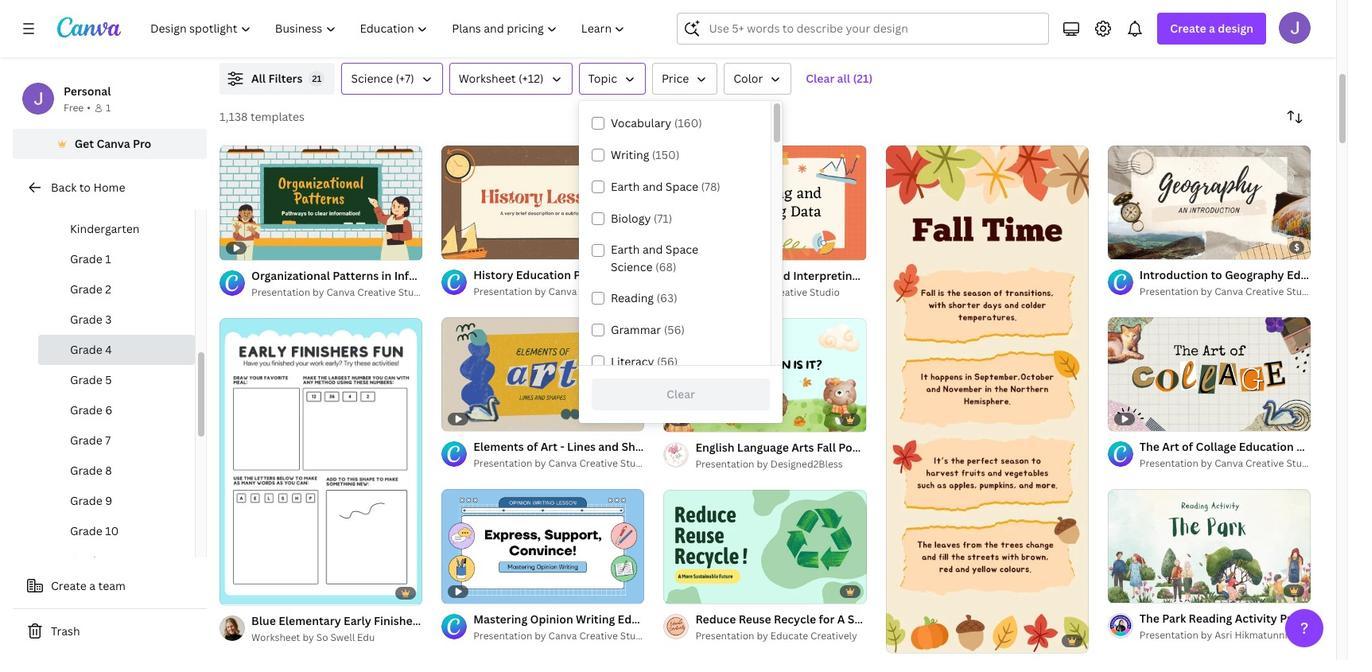 Task type: locate. For each thing, give the bounding box(es) containing it.
9
[[1137, 240, 1143, 252], [105, 493, 112, 508]]

clear all (21)
[[806, 71, 873, 86]]

grade 4
[[70, 342, 112, 357]]

1 horizontal spatial 1 of 10 link
[[1108, 489, 1311, 604]]

1 of 14 link
[[442, 145, 645, 260]]

by inside introduction to electricity lesson by canva creative studio
[[577, 29, 588, 42]]

and inside earth and space science
[[643, 242, 663, 257]]

(56) for literacy (56)
[[657, 354, 678, 369]]

create a team
[[51, 578, 126, 594]]

2 horizontal spatial 10
[[1137, 584, 1147, 596]]

(56) right literacy
[[657, 354, 678, 369]]

11
[[105, 554, 117, 569]]

literacy (56)
[[611, 354, 678, 369]]

earth down writing
[[611, 179, 640, 194]]

2 horizontal spatial to
[[613, 11, 625, 26]]

lesson by canva creative studio link down transformation
[[1123, 28, 1349, 44]]

lesson
[[251, 29, 284, 42], [542, 29, 574, 42], [833, 29, 865, 42], [1123, 29, 1156, 42]]

0 horizontal spatial 1 of 10 link
[[664, 490, 867, 604]]

pre-school link
[[38, 184, 195, 214]]

2 introduction from the left
[[542, 11, 611, 26]]

grade for grade 6
[[70, 403, 103, 418]]

pre-
[[70, 191, 92, 206]]

a inside button
[[89, 578, 96, 594]]

2 lesson from the left
[[542, 29, 574, 42]]

canva inside video by canva creative studio link
[[738, 285, 767, 299]]

11 grade from the top
[[70, 554, 103, 569]]

creative inside energy transformation lesson by canva creative studio
[[1203, 29, 1241, 42]]

2 earth from the top
[[611, 242, 640, 257]]

creative inside introduction to electricity lesson by canva creative studio
[[621, 29, 660, 42]]

9 grade from the top
[[70, 493, 103, 508]]

1 vertical spatial clear
[[667, 387, 695, 402]]

science up reading
[[611, 259, 653, 274]]

science
[[351, 71, 393, 86], [611, 259, 653, 274]]

creative inside the water cycle lesson by canva creative studio
[[912, 29, 950, 42]]

earth down biology
[[611, 242, 640, 257]]

lesson by canva creative studio link for introduction to waves
[[251, 28, 491, 44]]

to left electricity
[[613, 11, 625, 26]]

2 and from the top
[[643, 242, 663, 257]]

to inside introduction to waves lesson by canva creative studio
[[323, 11, 334, 26]]

pre-school
[[70, 191, 128, 206]]

1 horizontal spatial 1 of 10
[[1119, 584, 1147, 596]]

3
[[105, 312, 112, 327]]

grade for grade 4
[[70, 342, 103, 357]]

1 for history education presentation skeleton in a brown beige yellow friendly handdrawn style image
[[453, 240, 457, 252]]

canva inside energy transformation lesson by canva creative studio
[[1172, 29, 1200, 42]]

0 vertical spatial and
[[643, 179, 663, 194]]

lesson by canva creative studio link for the water cycle
[[833, 28, 1072, 44]]

video
[[696, 285, 722, 299]]

blue elementary early finishers activity worksheet link
[[251, 612, 528, 630]]

create a design button
[[1158, 13, 1267, 45]]

to for electricity
[[613, 11, 625, 26]]

0 vertical spatial science
[[351, 71, 393, 86]]

grade up "create a team"
[[70, 554, 103, 569]]

a left design
[[1209, 21, 1216, 36]]

earth inside earth and space science
[[611, 242, 640, 257]]

1 of 10 link
[[1108, 489, 1311, 604], [664, 490, 867, 604]]

lesson up all
[[251, 29, 284, 42]]

clear inside button
[[806, 71, 835, 86]]

0 horizontal spatial to
[[79, 180, 91, 195]]

1 horizontal spatial clear
[[806, 71, 835, 86]]

to left waves on the left top of page
[[323, 11, 334, 26]]

lesson inside the water cycle lesson by canva creative studio
[[833, 29, 865, 42]]

(150)
[[652, 147, 680, 162]]

0 vertical spatial create
[[1171, 21, 1207, 36]]

create inside dropdown button
[[1171, 21, 1207, 36]]

grade left 2
[[70, 282, 103, 297]]

space for (78)
[[666, 179, 699, 194]]

6 grade from the top
[[70, 403, 103, 418]]

3 lesson by canva creative studio link from the left
[[833, 28, 1072, 44]]

(+12)
[[519, 71, 544, 86]]

0 vertical spatial space
[[666, 179, 699, 194]]

topic
[[588, 71, 617, 86]]

worksheet down 'blue'
[[251, 631, 300, 644]]

lesson by canva creative studio link down electricity
[[542, 28, 782, 44]]

1 horizontal spatial a
[[1209, 21, 1216, 36]]

0 horizontal spatial 9
[[105, 493, 112, 508]]

energy
[[1123, 11, 1161, 26]]

1 vertical spatial 9
[[105, 493, 112, 508]]

of inside 1 of 14 link
[[460, 240, 468, 252]]

writing (150)
[[611, 147, 680, 162]]

clear
[[806, 71, 835, 86], [667, 387, 695, 402]]

grade 8
[[70, 463, 112, 478]]

grade for grade 1
[[70, 251, 103, 267]]

lesson up (+12)
[[542, 29, 574, 42]]

worksheet right activity
[[470, 613, 528, 628]]

4 lesson by canva creative studio link from the left
[[1123, 28, 1349, 44]]

10
[[105, 523, 119, 539], [1137, 584, 1147, 596], [693, 585, 703, 597]]

0 horizontal spatial science
[[351, 71, 393, 86]]

0 horizontal spatial a
[[89, 578, 96, 594]]

8
[[105, 463, 112, 478]]

studio
[[372, 29, 402, 42], [662, 29, 692, 42], [953, 29, 983, 42], [1243, 29, 1274, 42], [620, 285, 651, 298], [1287, 285, 1317, 298], [398, 285, 428, 299], [810, 285, 840, 299], [620, 457, 651, 471], [1287, 457, 1317, 471], [620, 629, 651, 643]]

and up (68)
[[643, 242, 663, 257]]

create down "grade 11"
[[51, 578, 87, 594]]

grade up grade 2
[[70, 251, 103, 267]]

space inside earth and space science
[[666, 242, 699, 257]]

grammar (56)
[[611, 322, 685, 337]]

1 horizontal spatial 9
[[1137, 240, 1143, 252]]

introduction up filters
[[251, 11, 320, 26]]

presentation by designed2bless
[[696, 458, 843, 471]]

1 horizontal spatial create
[[1171, 21, 1207, 36]]

0 vertical spatial clear
[[806, 71, 835, 86]]

by inside the blue elementary early finishers activity worksheet worksheet by so swell edu
[[303, 631, 314, 644]]

a left team
[[89, 578, 96, 594]]

1 introduction from the left
[[251, 11, 320, 26]]

kindergarten
[[70, 221, 140, 236]]

blue elementary early finishers activity worksheet worksheet by so swell edu
[[251, 613, 528, 644]]

lesson for the water cycle
[[833, 29, 865, 42]]

None search field
[[677, 13, 1050, 45]]

earth and space (78)
[[611, 179, 721, 194]]

presentation by educate creatively link
[[696, 629, 867, 644]]

3 grade from the top
[[70, 312, 103, 327]]

the water cycle link
[[833, 10, 1072, 28]]

trash
[[51, 624, 80, 639]]

science inside earth and space science
[[611, 259, 653, 274]]

to inside 'link'
[[79, 180, 91, 195]]

2 1 of 10 link from the left
[[664, 490, 867, 604]]

1 of 10 link for designed2bless
[[664, 490, 867, 604]]

grade 7 link
[[38, 426, 195, 456]]

clear inside button
[[667, 387, 695, 402]]

clear left all
[[806, 71, 835, 86]]

worksheet
[[459, 71, 516, 86], [470, 613, 528, 628], [251, 631, 300, 644]]

0 horizontal spatial introduction
[[251, 11, 320, 26]]

4 grade from the top
[[70, 342, 103, 357]]

design
[[1218, 21, 1254, 36]]

1 vertical spatial space
[[666, 242, 699, 257]]

1 vertical spatial science
[[611, 259, 653, 274]]

water
[[855, 11, 887, 26]]

to right back
[[79, 180, 91, 195]]

introduction for introduction to electricity
[[542, 11, 611, 26]]

0 vertical spatial (56)
[[664, 322, 685, 337]]

studio inside energy transformation lesson by canva creative studio
[[1243, 29, 1274, 42]]

of for 1 of 14 link
[[460, 240, 468, 252]]

worksheet (+12) button
[[449, 63, 572, 95]]

(56) down (63)
[[664, 322, 685, 337]]

0 horizontal spatial create
[[51, 578, 87, 594]]

grade left 8
[[70, 463, 103, 478]]

a inside dropdown button
[[1209, 21, 1216, 36]]

1 vertical spatial earth
[[611, 242, 640, 257]]

0 vertical spatial earth
[[611, 179, 640, 194]]

1 horizontal spatial introduction
[[542, 11, 611, 26]]

back
[[51, 180, 77, 195]]

2 space from the top
[[666, 242, 699, 257]]

2 lesson by canva creative studio link from the left
[[542, 28, 782, 44]]

science inside button
[[351, 71, 393, 86]]

space left (78)
[[666, 179, 699, 194]]

(71)
[[654, 211, 673, 226]]

creatively
[[811, 629, 858, 643]]

all filters
[[251, 71, 303, 86]]

5 grade from the top
[[70, 372, 103, 387]]

asri
[[1215, 629, 1233, 642]]

of inside 1 of 9 link
[[1126, 240, 1135, 252]]

create a design
[[1171, 21, 1254, 36]]

energy transformation image
[[1092, 0, 1349, 4]]

0 vertical spatial 9
[[1137, 240, 1143, 252]]

hikmatunnisa
[[1235, 629, 1298, 642]]

create inside button
[[51, 578, 87, 594]]

9 inside 1 of 9 link
[[1137, 240, 1143, 252]]

to inside introduction to electricity lesson by canva creative studio
[[613, 11, 625, 26]]

history education presentation skeleton in a brown beige yellow friendly handdrawn style image
[[442, 145, 645, 260]]

price button
[[652, 63, 718, 95]]

grade 7
[[70, 433, 111, 448]]

grade left 6
[[70, 403, 103, 418]]

worksheet (+12)
[[459, 71, 544, 86]]

0 horizontal spatial 1 of 10
[[675, 585, 703, 597]]

1 lesson from the left
[[251, 29, 284, 42]]

grade left 4
[[70, 342, 103, 357]]

2 grade from the top
[[70, 282, 103, 297]]

canva inside get canva pro button
[[97, 136, 130, 151]]

activity
[[426, 613, 468, 628]]

1 for the park reading activity presentation in green watercolor handdrawn style image
[[1119, 584, 1124, 596]]

color
[[734, 71, 763, 86]]

grade down grade 8
[[70, 493, 103, 508]]

grade for grade 8
[[70, 463, 103, 478]]

presentation
[[474, 285, 533, 298], [1140, 285, 1199, 298], [251, 285, 310, 299], [474, 457, 533, 471], [1140, 457, 1199, 471], [696, 458, 755, 471], [1140, 629, 1199, 642], [474, 629, 533, 643], [696, 629, 755, 643]]

create down energy transformation image on the top
[[1171, 21, 1207, 36]]

introduction to geography education presentation in a brown and beige scrapbook style image
[[1108, 145, 1311, 260]]

0 horizontal spatial 10
[[105, 523, 119, 539]]

introduction inside introduction to waves lesson by canva creative studio
[[251, 11, 320, 26]]

1 vertical spatial and
[[643, 242, 663, 257]]

of for 1 of 9 link
[[1126, 240, 1135, 252]]

1 of 14
[[453, 240, 481, 252]]

1 grade from the top
[[70, 251, 103, 267]]

waves
[[337, 11, 371, 26]]

lesson by canva creative studio link down cycle
[[833, 28, 1072, 44]]

space up (68)
[[666, 242, 699, 257]]

canva inside introduction to electricity lesson by canva creative studio
[[590, 29, 619, 42]]

1 1 of 10 link from the left
[[1108, 489, 1311, 604]]

the park reading activity presentation in green watercolor handdrawn style image
[[1108, 489, 1311, 604]]

1 horizontal spatial to
[[323, 11, 334, 26]]

10 grade from the top
[[70, 523, 103, 539]]

science left (+7)
[[351, 71, 393, 86]]

8 grade from the top
[[70, 463, 103, 478]]

3 lesson from the left
[[833, 29, 865, 42]]

clear for clear
[[667, 387, 695, 402]]

lesson for introduction to electricity
[[542, 29, 574, 42]]

introduction up the topic
[[542, 11, 611, 26]]

lesson down energy
[[1123, 29, 1156, 42]]

1 earth from the top
[[611, 179, 640, 194]]

1 vertical spatial a
[[89, 578, 96, 594]]

create for create a design
[[1171, 21, 1207, 36]]

lesson by canva creative studio link
[[251, 28, 491, 44], [542, 28, 782, 44], [833, 28, 1072, 44], [1123, 28, 1349, 44]]

of
[[460, 240, 468, 252], [1126, 240, 1135, 252], [1126, 584, 1135, 596], [682, 585, 691, 597]]

introduction to electricity lesson by canva creative studio
[[542, 11, 692, 42]]

7 grade from the top
[[70, 433, 103, 448]]

1 horizontal spatial 10
[[693, 585, 703, 597]]

worksheet left (+12)
[[459, 71, 516, 86]]

lesson for introduction to waves
[[251, 29, 284, 42]]

0 vertical spatial a
[[1209, 21, 1216, 36]]

1 inside grade 1 link
[[105, 251, 111, 267]]

grade left 5
[[70, 372, 103, 387]]

clear for clear all (21)
[[806, 71, 835, 86]]

1 of 9
[[1119, 240, 1143, 252]]

4 lesson from the left
[[1123, 29, 1156, 42]]

1 horizontal spatial science
[[611, 259, 653, 274]]

lesson inside energy transformation lesson by canva creative studio
[[1123, 29, 1156, 42]]

earth and space science
[[611, 242, 699, 274]]

lesson inside introduction to electricity lesson by canva creative studio
[[542, 29, 574, 42]]

6
[[105, 403, 112, 418]]

presentation by canva creative studio link
[[474, 284, 651, 300], [1140, 284, 1317, 300], [251, 284, 428, 300], [474, 456, 651, 472], [1140, 456, 1317, 472], [474, 629, 651, 644]]

grade left 3
[[70, 312, 103, 327]]

worksheet inside button
[[459, 71, 516, 86]]

0 horizontal spatial clear
[[667, 387, 695, 402]]

0 vertical spatial worksheet
[[459, 71, 516, 86]]

1 space from the top
[[666, 179, 699, 194]]

1 vertical spatial (56)
[[657, 354, 678, 369]]

grade down "grade 9"
[[70, 523, 103, 539]]

clear down literacy (56)
[[667, 387, 695, 402]]

lesson down the
[[833, 29, 865, 42]]

1 inside 1 of 9 link
[[1119, 240, 1124, 252]]

templates
[[251, 109, 305, 124]]

lesson by canva creative studio link down waves on the left top of page
[[251, 28, 491, 44]]

1 and from the top
[[643, 179, 663, 194]]

(63)
[[657, 290, 678, 306]]

and down the writing (150)
[[643, 179, 663, 194]]

introduction inside introduction to electricity lesson by canva creative studio
[[542, 11, 611, 26]]

grade 6 link
[[38, 395, 195, 426]]

lesson inside introduction to waves lesson by canva creative studio
[[251, 29, 284, 42]]

presentation by canva creative studio
[[474, 285, 651, 298], [1140, 285, 1317, 298], [251, 285, 428, 299], [474, 457, 651, 471], [1140, 457, 1317, 471], [474, 629, 651, 643]]

10 inside grade 10 link
[[105, 523, 119, 539]]

video by canva creative studio
[[696, 285, 840, 299]]

lesson by canva creative studio link for energy transformation
[[1123, 28, 1349, 44]]

1 inside 1 of 14 link
[[453, 240, 457, 252]]

1 vertical spatial create
[[51, 578, 87, 594]]

the
[[833, 11, 853, 26]]

grade for grade 9
[[70, 493, 103, 508]]

1 of 10 for presentation by educate creatively
[[675, 585, 703, 597]]

grade 10
[[70, 523, 119, 539]]

grade
[[70, 251, 103, 267], [70, 282, 103, 297], [70, 312, 103, 327], [70, 342, 103, 357], [70, 372, 103, 387], [70, 403, 103, 418], [70, 433, 103, 448], [70, 463, 103, 478], [70, 493, 103, 508], [70, 523, 103, 539], [70, 554, 103, 569]]

1 lesson by canva creative studio link from the left
[[251, 28, 491, 44]]

grade left the 7
[[70, 433, 103, 448]]

creative
[[331, 29, 369, 42], [621, 29, 660, 42], [912, 29, 950, 42], [1203, 29, 1241, 42], [580, 285, 618, 298], [1246, 285, 1284, 298], [357, 285, 396, 299], [769, 285, 808, 299], [580, 457, 618, 471], [1246, 457, 1284, 471], [580, 629, 618, 643]]

1 for reduce reuse recycle for a sustainable future education presentation in green blue illustrative style image
[[675, 585, 680, 597]]

clear all (21) button
[[798, 63, 881, 95]]



Task type: vqa. For each thing, say whether or not it's contained in the screenshot.
COPPER LINE 'image'
no



Task type: describe. For each thing, give the bounding box(es) containing it.
electricity
[[627, 11, 683, 26]]

studio inside introduction to waves lesson by canva creative studio
[[372, 29, 402, 42]]

transformation
[[1163, 11, 1247, 26]]

1 of 9 link
[[1108, 145, 1311, 260]]

all
[[837, 71, 851, 86]]

by inside energy transformation lesson by canva creative studio
[[1158, 29, 1169, 42]]

literacy
[[611, 354, 654, 369]]

early
[[344, 613, 371, 628]]

Sort by button
[[1279, 101, 1311, 133]]

science (+7) button
[[342, 63, 443, 95]]

Search search field
[[709, 14, 1039, 44]]

get canva pro
[[75, 136, 151, 151]]

grade 9
[[70, 493, 112, 508]]

5
[[105, 372, 112, 387]]

grade for grade 11
[[70, 554, 103, 569]]

topic button
[[579, 63, 646, 95]]

•
[[87, 101, 91, 115]]

blue
[[251, 613, 276, 628]]

back to home
[[51, 180, 125, 195]]

grade for grade 5
[[70, 372, 103, 387]]

grade for grade 7
[[70, 433, 103, 448]]

grade 2
[[70, 282, 111, 297]]

2
[[105, 282, 111, 297]]

grade 3
[[70, 312, 112, 327]]

9 inside grade 9 link
[[105, 493, 112, 508]]

trash link
[[13, 616, 207, 648]]

canva inside introduction to waves lesson by canva creative studio
[[300, 29, 328, 42]]

studio inside introduction to electricity lesson by canva creative studio
[[662, 29, 692, 42]]

swell
[[331, 631, 355, 644]]

grade 11 link
[[38, 547, 195, 577]]

cycle
[[890, 11, 920, 26]]

earth for earth and space (78)
[[611, 179, 640, 194]]

(56) for grammar (56)
[[664, 322, 685, 337]]

grade for grade 2
[[70, 282, 103, 297]]

home
[[93, 180, 125, 195]]

introduction to waves lesson by canva creative studio
[[251, 11, 402, 42]]

canva inside the water cycle lesson by canva creative studio
[[881, 29, 910, 42]]

grade for grade 10
[[70, 523, 103, 539]]

fall time educational infographic in orange colors in a simple style image
[[886, 146, 1089, 653]]

grade 2 link
[[38, 274, 195, 305]]

(78)
[[701, 179, 721, 194]]

edu
[[357, 631, 375, 644]]

and for (78)
[[643, 179, 663, 194]]

10 for presentation by educate creatively
[[693, 585, 703, 597]]

2 vertical spatial worksheet
[[251, 631, 300, 644]]

grade 1
[[70, 251, 111, 267]]

educate
[[771, 629, 808, 643]]

science (+7)
[[351, 71, 414, 86]]

video by canva creative studio link
[[696, 284, 867, 300]]

create for create a team
[[51, 578, 87, 594]]

grade 10 link
[[38, 516, 195, 547]]

presentation by asri hikmatunnisa
[[1140, 629, 1298, 642]]

by inside 'link'
[[757, 629, 768, 643]]

grade 9 link
[[38, 486, 195, 516]]

writing
[[611, 147, 649, 162]]

by inside the water cycle lesson by canva creative studio
[[867, 29, 879, 42]]

price
[[662, 71, 689, 86]]

1 for the 'introduction to geography education presentation in a brown and beige scrapbook style' image
[[1119, 240, 1124, 252]]

10 for presentation by asri hikmatunnisa
[[1137, 584, 1147, 596]]

(+7)
[[396, 71, 414, 86]]

21
[[312, 72, 322, 84]]

grade 8 link
[[38, 456, 195, 486]]

1,138 templates
[[220, 109, 305, 124]]

school
[[92, 191, 128, 206]]

introduction to waves link
[[251, 10, 491, 28]]

grade 6
[[70, 403, 112, 418]]

creative inside introduction to waves lesson by canva creative studio
[[331, 29, 369, 42]]

designed2bless
[[771, 458, 843, 471]]

studio inside the water cycle lesson by canva creative studio
[[953, 29, 983, 42]]

(68)
[[656, 259, 677, 274]]

14
[[470, 240, 481, 252]]

$
[[1295, 241, 1300, 253]]

biology (71)
[[611, 211, 673, 226]]

kindergarten link
[[38, 214, 195, 244]]

filters
[[268, 71, 303, 86]]

1 of 10 link for canva
[[1108, 489, 1311, 604]]

by inside introduction to waves lesson by canva creative studio
[[286, 29, 297, 42]]

of for canva 1 of 10 link
[[1126, 584, 1135, 596]]

21 filter options selected element
[[309, 71, 325, 87]]

create a team button
[[13, 570, 207, 602]]

free
[[64, 101, 84, 115]]

a for design
[[1209, 21, 1216, 36]]

earth for earth and space science
[[611, 242, 640, 257]]

elementary
[[279, 613, 341, 628]]

presentation inside 'link'
[[696, 629, 755, 643]]

biology
[[611, 211, 651, 226]]

grade 1 link
[[38, 244, 195, 274]]

of for 1 of 10 link associated with designed2bless
[[682, 585, 691, 597]]

clear button
[[592, 379, 770, 411]]

reading (63)
[[611, 290, 678, 306]]

1 of 10 for presentation by asri hikmatunnisa
[[1119, 584, 1147, 596]]

blue elementary early finishers activity worksheet image
[[220, 318, 423, 605]]

space for science
[[666, 242, 699, 257]]

the water cycle lesson by canva creative studio
[[833, 11, 983, 42]]

introduction for introduction to waves
[[251, 11, 320, 26]]

get
[[75, 136, 94, 151]]

1 vertical spatial worksheet
[[470, 613, 528, 628]]

get canva pro button
[[13, 129, 207, 159]]

a for team
[[89, 578, 96, 594]]

introduction to electricity link
[[542, 10, 782, 28]]

7
[[105, 433, 111, 448]]

to for waves
[[323, 11, 334, 26]]

worksheet by so swell edu link
[[251, 630, 423, 646]]

reading
[[611, 290, 654, 306]]

to for home
[[79, 180, 91, 195]]

top level navigation element
[[140, 13, 639, 45]]

vocabulary
[[611, 115, 672, 130]]

grade 11
[[70, 554, 117, 569]]

reduce reuse recycle for a sustainable future education presentation in green blue illustrative style image
[[664, 490, 867, 604]]

personal
[[64, 84, 111, 99]]

and for science
[[643, 242, 663, 257]]

lesson by canva creative studio link for introduction to electricity
[[542, 28, 782, 44]]

team
[[98, 578, 126, 594]]

free •
[[64, 101, 91, 115]]

presentation by designed2bless link
[[696, 457, 867, 473]]

jacob simon image
[[1279, 12, 1311, 44]]

grade 5 link
[[38, 365, 195, 395]]

pro
[[133, 136, 151, 151]]

so
[[316, 631, 328, 644]]

1,138
[[220, 109, 248, 124]]

energy transformation link
[[1123, 10, 1349, 28]]

grade for grade 3
[[70, 312, 103, 327]]



